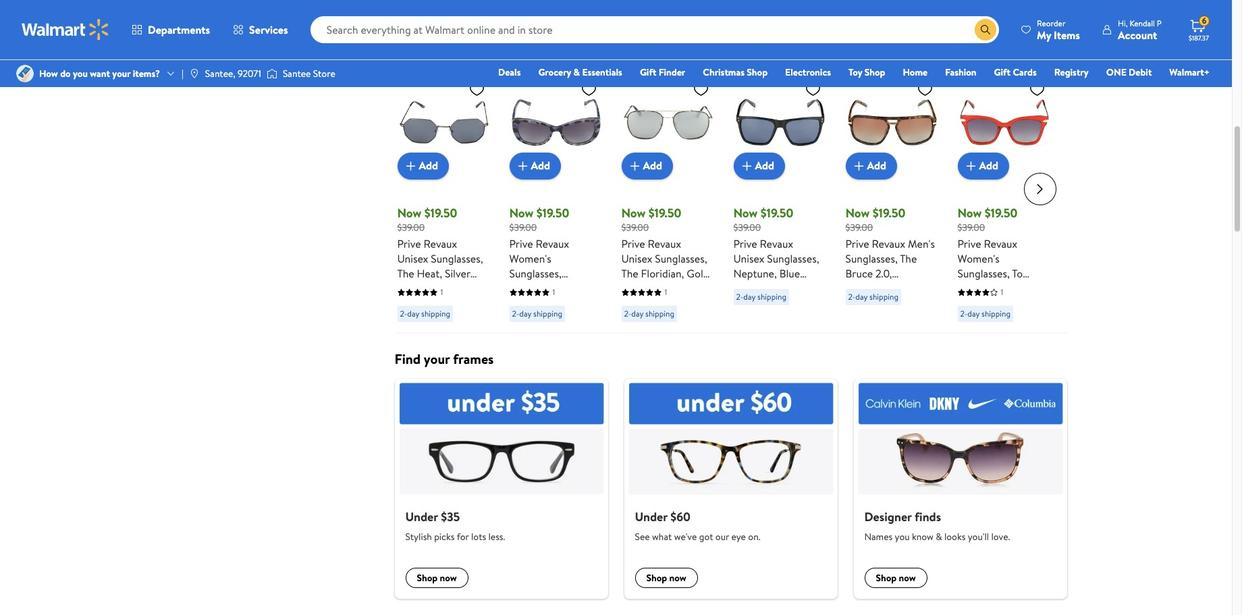 Task type: locate. For each thing, give the bounding box(es) containing it.
52- right grey,
[[425, 281, 440, 296]]

revaux inside now $19.50 $39.00 prive revaux unisex sunglasses, the heat, silver grey, 52-22-140
[[424, 236, 457, 251]]

140
[[456, 281, 472, 296], [650, 281, 667, 296], [801, 281, 818, 296], [578, 296, 595, 311]]

the left heat,
[[397, 266, 414, 281]]

women's
[[509, 251, 551, 266], [958, 251, 1000, 266]]

1 17- from the left
[[637, 281, 650, 296]]

revaux inside now $19.50 $39.00 prive revaux unisex sunglasses, neptune, blue havana, 56-17-140 2-day shipping
[[760, 236, 793, 251]]

2 horizontal spatial havana,
[[896, 281, 933, 296]]

revaux up heat,
[[424, 236, 457, 251]]

revaux for now $19.50 $39.00 prive revaux unisex sunglasses, the heat, silver grey, 52-22-140
[[424, 236, 457, 251]]

4 deal from the left
[[739, 56, 755, 67]]

prive inside now $19.50 $39.00 prive revaux unisex sunglasses, neptune, blue havana, 56-17-140 2-day shipping
[[734, 236, 757, 251]]

2 1 from the left
[[553, 286, 555, 298]]

revaux for now $19.50 $39.00 prive revaux women's sunglasses, to collins, red, 52-20- 142
[[984, 236, 1018, 251]]

revaux for now $19.50 $39.00 prive revaux unisex sunglasses, the floridian, gold, 58-17-140
[[648, 236, 681, 251]]

1 horizontal spatial the
[[621, 266, 638, 281]]

you inside designer finds names you know & looks you'll love.
[[895, 530, 910, 544]]

unisex inside now $19.50 $39.00 prive revaux unisex sunglasses, the heat, silver grey, 52-22-140
[[397, 251, 428, 266]]

140 inside now $19.50 $39.00 prive revaux unisex sunglasses, neptune, blue havana, 56-17-140 2-day shipping
[[801, 281, 818, 296]]

now inside designer finds list item
[[899, 571, 916, 585]]

prive down new
[[395, 27, 415, 41]]

gift left cards
[[994, 65, 1011, 79]]

shipping down neptune,
[[757, 291, 787, 302]]

1 deal from the left
[[403, 56, 419, 67]]

red,
[[994, 281, 1015, 296]]

add to cart image
[[515, 158, 531, 174], [963, 158, 979, 174]]

havana, inside now $19.50 $39.00 prive revaux unisex sunglasses, neptune, blue havana, 56-17-140 2-day shipping
[[734, 281, 770, 296]]

one debit link
[[1100, 65, 1158, 80]]

2 women's from the left
[[958, 251, 1000, 266]]

hi,
[[1118, 17, 1128, 29]]

now $19.50 $39.00 prive revaux unisex sunglasses, the floridian, gold, 58-17-140
[[621, 204, 712, 296]]

2 17- from the left
[[789, 281, 801, 296]]

2 52- from the left
[[1018, 281, 1033, 296]]

cards
[[1013, 65, 1037, 79]]

sunglasses, for now $19.50 $39.00 prive revaux women's sunglasses, to collins, red, 52-20- 142
[[958, 266, 1010, 281]]

3 deal from the left
[[627, 56, 643, 67]]

sunglasses, inside now $19.50 $39.00 prive revaux unisex sunglasses, neptune, blue havana, 56-17-140 2-day shipping
[[767, 251, 819, 266]]

havana, left 56-
[[734, 281, 770, 296]]

4 add from the left
[[755, 158, 774, 173]]

140 right 58-
[[650, 281, 667, 296]]

grocery & essentials link
[[532, 65, 628, 80]]

2- down grey,
[[400, 308, 407, 319]]

2 horizontal spatial shop now
[[876, 571, 916, 585]]

shop down names at the bottom of the page
[[876, 571, 897, 585]]

$39.00 up collins,
[[958, 220, 985, 234]]

sunglasses, for now $19.50 $39.00 prive revaux unisex sunglasses, neptune, blue havana, 56-17-140 2-day shipping
[[767, 251, 819, 266]]

now $19.50 $39.00 prive revaux men's sunglasses, the bruce 2.0, navigator, havana, 60-13-138
[[846, 204, 935, 311]]

2-day shipping down 58-
[[624, 308, 674, 319]]

sunglasses, inside now $19.50 $39.00 prive revaux men's sunglasses, the bruce 2.0, navigator, havana, 60-13-138
[[846, 251, 898, 266]]

0 vertical spatial your
[[112, 67, 131, 80]]

gift
[[640, 65, 656, 79], [994, 65, 1011, 79]]

now for now $19.50 $39.00 prive revaux men's sunglasses, the bruce 2.0, navigator, havana, 60-13-138
[[846, 204, 870, 221]]

now inside now $19.50 $39.00 prive revaux women's sunglasses, lifestyle, blue havana, 55-18-140
[[509, 204, 534, 221]]

1 $19.50 from the left
[[424, 204, 457, 221]]

gift cards
[[994, 65, 1037, 79]]

$39.00 up heat,
[[397, 220, 425, 234]]

6 $39.00 from the left
[[958, 220, 985, 234]]

revaux inside now $19.50 $39.00 prive revaux men's sunglasses, the bruce 2.0, navigator, havana, 60-13-138
[[872, 236, 905, 251]]

140 inside now $19.50 $39.00 prive revaux women's sunglasses, lifestyle, blue havana, 55-18-140
[[578, 296, 595, 311]]

women's up collins,
[[958, 251, 1000, 266]]

1 horizontal spatial havana,
[[734, 281, 770, 296]]

22-
[[440, 281, 456, 296]]

santee,
[[205, 67, 235, 80]]

$39.00 up floridian, in the top of the page
[[621, 220, 649, 234]]

3 add to cart image from the left
[[739, 158, 755, 174]]

havana, right 2.0, on the right top of page
[[896, 281, 933, 296]]

0 horizontal spatial 52-
[[425, 281, 440, 296]]

$19.50 inside now $19.50 $39.00 prive revaux women's sunglasses, to collins, red, 52-20- 142
[[985, 204, 1018, 221]]

$39.00 for now $19.50 $39.00 prive revaux unisex sunglasses, neptune, blue havana, 56-17-140 2-day shipping
[[734, 220, 761, 234]]

one
[[1106, 65, 1127, 79]]

2 deal from the left
[[515, 56, 531, 67]]

1 52- from the left
[[425, 281, 440, 296]]

0 horizontal spatial women's
[[509, 251, 551, 266]]

now down picks
[[440, 571, 457, 585]]

1 shop now from the left
[[417, 571, 457, 585]]

1 horizontal spatial you
[[895, 530, 910, 544]]

3 unisex from the left
[[734, 251, 765, 266]]

4 add button from the left
[[734, 152, 785, 179]]

$39.00 inside now $19.50 $39.00 prive revaux women's sunglasses, to collins, red, 52-20- 142
[[958, 220, 985, 234]]

shop down the stylish
[[417, 571, 438, 585]]

sunglasses, for now $19.50 $39.00 prive revaux men's sunglasses, the bruce 2.0, navigator, havana, 60-13-138
[[846, 251, 898, 266]]

revaux up neptune,
[[760, 236, 793, 251]]

2 add button from the left
[[509, 152, 561, 179]]

1 horizontal spatial under
[[635, 508, 668, 525]]

shop now down picks
[[417, 571, 457, 585]]

prive up heat,
[[397, 236, 421, 251]]

$39.00 up lifestyle,
[[509, 220, 537, 234]]

now inside now $19.50 $39.00 prive revaux unisex sunglasses, neptune, blue havana, 56-17-140 2-day shipping
[[734, 204, 758, 221]]

revaux inside now $19.50 $39.00 prive revaux unisex sunglasses, the floridian, gold, 58-17-140
[[648, 236, 681, 251]]

deal down new
[[403, 56, 419, 67]]

prive for now $19.50 $39.00 prive revaux unisex sunglasses, the heat, silver grey, 52-22-140
[[397, 236, 421, 251]]

$39.00 inside now $19.50 $39.00 prive revaux men's sunglasses, the bruce 2.0, navigator, havana, 60-13-138
[[846, 220, 873, 234]]

reorder my items
[[1037, 17, 1080, 42]]

$19.50 inside now $19.50 $39.00 prive revaux unisex sunglasses, neptune, blue havana, 56-17-140 2-day shipping
[[761, 204, 793, 221]]

now down we've
[[669, 571, 686, 585]]

shop now
[[417, 571, 457, 585], [646, 571, 686, 585], [876, 571, 916, 585]]

6 now from the left
[[958, 204, 982, 221]]

prive revaux unisex sunglasses, neptune, blue havana, 56-17-140 image
[[734, 75, 827, 168]]

3 add button from the left
[[621, 152, 673, 179]]

$39.00 inside now $19.50 $39.00 prive revaux unisex sunglasses, the floridian, gold, 58-17-140
[[621, 220, 649, 234]]

$187.37
[[1189, 33, 1209, 43]]

deal left electronics link
[[739, 56, 755, 67]]

deal left gift cards
[[963, 56, 979, 67]]

under inside under $35 stylish picks for lots less.
[[405, 508, 438, 525]]

got
[[699, 530, 713, 544]]

you right do
[[73, 67, 88, 80]]

2 add to cart image from the left
[[627, 158, 643, 174]]

arrivals
[[424, 8, 467, 26]]

add button for prive revaux unisex sunglasses, the floridian, gold, 58-17-140
[[621, 152, 673, 179]]

havana, inside now $19.50 $39.00 prive revaux men's sunglasses, the bruce 2.0, navigator, havana, 60-13-138
[[896, 281, 933, 296]]

$39.00 up neptune,
[[734, 220, 761, 234]]

add to cart image
[[403, 158, 419, 174], [627, 158, 643, 174], [739, 158, 755, 174], [851, 158, 867, 174]]

18-
[[565, 296, 578, 311]]

add to favorites list, prive revaux men's sunglasses, the bruce 2.0, navigator, havana, 60-13-138 image
[[917, 81, 933, 98]]

4 product group from the left
[[734, 48, 827, 327]]

deals link
[[492, 65, 527, 80]]

6 $19.50 from the left
[[985, 204, 1018, 221]]

& right grocery
[[574, 65, 580, 79]]

unisex inside now $19.50 $39.00 prive revaux unisex sunglasses, neptune, blue havana, 56-17-140 2-day shipping
[[734, 251, 765, 266]]

blue inside now $19.50 $39.00 prive revaux women's sunglasses, lifestyle, blue havana, 55-18-140
[[554, 281, 575, 296]]

5 add button from the left
[[846, 152, 897, 179]]

 image for santee store
[[267, 67, 277, 80]]

revaux up floridian, in the top of the page
[[648, 236, 681, 251]]

 image right |
[[189, 68, 200, 79]]

1 women's from the left
[[509, 251, 551, 266]]

0 horizontal spatial you
[[73, 67, 88, 80]]

your right want
[[112, 67, 131, 80]]

1 add to cart image from the left
[[515, 158, 531, 174]]

the
[[900, 251, 917, 266], [397, 266, 414, 281], [621, 266, 638, 281]]

unisex
[[397, 251, 428, 266], [621, 251, 652, 266], [734, 251, 765, 266]]

0 horizontal spatial the
[[397, 266, 414, 281]]

revaux up to
[[984, 236, 1018, 251]]

names
[[864, 530, 893, 544]]

prive up lifestyle,
[[509, 236, 533, 251]]

0 horizontal spatial add to cart image
[[515, 158, 531, 174]]

52- right red,
[[1018, 281, 1033, 296]]

2 under from the left
[[635, 508, 668, 525]]

shop right christmas
[[747, 65, 768, 79]]

1 gift from the left
[[640, 65, 656, 79]]

1
[[441, 286, 443, 298], [553, 286, 555, 298], [665, 286, 667, 298], [1001, 286, 1003, 298]]

 image
[[267, 67, 277, 80], [189, 68, 200, 79]]

sunglasses, for now $19.50 $39.00 prive revaux unisex sunglasses, the floridian, gold, 58-17-140
[[655, 251, 707, 266]]

sunglasses, inside now $19.50 $39.00 prive revaux unisex sunglasses, the floridian, gold, 58-17-140
[[655, 251, 707, 266]]

4 now from the left
[[734, 204, 758, 221]]

17- inside now $19.50 $39.00 prive revaux unisex sunglasses, the floridian, gold, 58-17-140
[[637, 281, 650, 296]]

1 add from the left
[[419, 158, 438, 173]]

women's up lifestyle,
[[509, 251, 551, 266]]

havana, inside now $19.50 $39.00 prive revaux women's sunglasses, lifestyle, blue havana, 55-18-140
[[509, 296, 546, 311]]

17- left gold,
[[637, 281, 650, 296]]

4 add to cart image from the left
[[851, 158, 867, 174]]

1 horizontal spatial women's
[[958, 251, 1000, 266]]

the inside now $19.50 $39.00 prive revaux men's sunglasses, the bruce 2.0, navigator, havana, 60-13-138
[[900, 251, 917, 266]]

$39.00 inside now $19.50 $39.00 prive revaux unisex sunglasses, the heat, silver grey, 52-22-140
[[397, 220, 425, 234]]

available
[[468, 27, 503, 41]]

$39.00 inside now $19.50 $39.00 prive revaux unisex sunglasses, neptune, blue havana, 56-17-140 2-day shipping
[[734, 220, 761, 234]]

5 add from the left
[[867, 158, 886, 173]]

3 now from the left
[[621, 204, 646, 221]]

one debit
[[1106, 65, 1152, 79]]

0 horizontal spatial unisex
[[397, 251, 428, 266]]

revaux inside now $19.50 $39.00 prive revaux women's sunglasses, lifestyle, blue havana, 55-18-140
[[536, 236, 569, 251]]

$39.00 for now $19.50 $39.00 prive revaux unisex sunglasses, the floridian, gold, 58-17-140
[[621, 220, 649, 234]]

0 horizontal spatial shop now
[[417, 571, 457, 585]]

 image
[[16, 65, 34, 82]]

140 right heat,
[[456, 281, 472, 296]]

1 horizontal spatial shop now
[[646, 571, 686, 585]]

3 $19.50 from the left
[[649, 204, 681, 221]]

walmart image
[[22, 19, 109, 41]]

3 1 from the left
[[665, 286, 667, 298]]

prive inside now $19.50 $39.00 prive revaux women's sunglasses, to collins, red, 52-20- 142
[[958, 236, 981, 251]]

4 $39.00 from the left
[[734, 220, 761, 234]]

shipping
[[757, 291, 787, 302], [870, 291, 899, 302], [421, 308, 450, 319], [533, 308, 562, 319], [645, 308, 674, 319], [982, 308, 1011, 319]]

1 vertical spatial you
[[895, 530, 910, 544]]

now inside now $19.50 $39.00 prive revaux unisex sunglasses, the heat, silver grey, 52-22-140
[[397, 204, 421, 221]]

under inside the under $60 see what we've got our eye on.
[[635, 508, 668, 525]]

blue for now $19.50 $39.00 prive revaux women's sunglasses, lifestyle, blue havana, 55-18-140
[[554, 281, 575, 296]]

women's inside now $19.50 $39.00 prive revaux women's sunglasses, lifestyle, blue havana, 55-18-140
[[509, 251, 551, 266]]

the inside now $19.50 $39.00 prive revaux unisex sunglasses, the floridian, gold, 58-17-140
[[621, 266, 638, 281]]

designer finds names you know & looks you'll love.
[[864, 508, 1010, 544]]

56-
[[773, 281, 789, 296]]

1 add button from the left
[[397, 152, 449, 179]]

revaux up lifestyle,
[[536, 236, 569, 251]]

add button for prive revaux unisex sunglasses, the heat, silver grey, 52-22-140
[[397, 152, 449, 179]]

$19.50 inside now $19.50 $39.00 prive revaux women's sunglasses, lifestyle, blue havana, 55-18-140
[[536, 204, 569, 221]]

new arrivals prive revaux now available at walmart.
[[395, 8, 552, 41]]

the left floridian, in the top of the page
[[621, 266, 638, 281]]

shop now inside under $35 list item
[[417, 571, 457, 585]]

138
[[875, 296, 891, 311]]

2 gift from the left
[[994, 65, 1011, 79]]

blue right lifestyle,
[[554, 281, 575, 296]]

1 horizontal spatial your
[[424, 350, 450, 368]]

do
[[60, 67, 71, 80]]

1 down heat,
[[441, 286, 443, 298]]

now inside now $19.50 $39.00 prive revaux men's sunglasses, the bruce 2.0, navigator, havana, 60-13-138
[[846, 204, 870, 221]]

2-day shipping down grey,
[[400, 308, 450, 319]]

1 1 from the left
[[441, 286, 443, 298]]

1 for now $19.50 $39.00 prive revaux unisex sunglasses, the heat, silver grey, 52-22-140
[[441, 286, 443, 298]]

prive inside now $19.50 $39.00 prive revaux unisex sunglasses, the floridian, gold, 58-17-140
[[621, 236, 645, 251]]

140 inside now $19.50 $39.00 prive revaux unisex sunglasses, the heat, silver grey, 52-22-140
[[456, 281, 472, 296]]

bruce
[[846, 266, 873, 281]]

p
[[1157, 17, 1162, 29]]

2- down 58-
[[624, 308, 631, 319]]

6 add from the left
[[979, 158, 999, 173]]

3 add from the left
[[643, 158, 662, 173]]

prive revaux men's sunglasses, the bruce 2.0, navigator, havana, 60-13-138 image
[[846, 75, 939, 168]]

add to favorites list, prive revaux women's sunglasses, to collins, red, 52-20-142 image
[[1029, 81, 1045, 98]]

under $35 stylish picks for lots less.
[[405, 508, 505, 544]]

now inside under $60 list item
[[669, 571, 686, 585]]

add to favorites list, prive revaux women's sunglasses, lifestyle, blue havana, 55-18-140 image
[[581, 81, 597, 98]]

1 horizontal spatial gift
[[994, 65, 1011, 79]]

silver
[[445, 266, 470, 281]]

2-day shipping down lifestyle,
[[512, 308, 562, 319]]

6 product group from the left
[[958, 48, 1051, 327]]

3 shop now from the left
[[876, 571, 916, 585]]

deal for prive revaux men's sunglasses, the bruce 2.0, navigator, havana, 60-13-138
[[851, 56, 867, 67]]

$19.50 for now $19.50 $39.00 prive revaux women's sunglasses, to collins, red, 52-20- 142
[[985, 204, 1018, 221]]

shop inside under $60 list item
[[646, 571, 667, 585]]

now inside under $35 list item
[[440, 571, 457, 585]]

prive for now $19.50 $39.00 prive revaux unisex sunglasses, neptune, blue havana, 56-17-140 2-day shipping
[[734, 236, 757, 251]]

5 $39.00 from the left
[[846, 220, 873, 234]]

shop for designer finds
[[876, 571, 897, 585]]

5 deal from the left
[[851, 56, 867, 67]]

5 now from the left
[[846, 204, 870, 221]]

1 down floridian, in the top of the page
[[665, 286, 667, 298]]

sunglasses, inside now $19.50 $39.00 prive revaux women's sunglasses, lifestyle, blue havana, 55-18-140
[[509, 266, 562, 281]]

1 horizontal spatial add to cart image
[[963, 158, 979, 174]]

$19.50 inside now $19.50 $39.00 prive revaux unisex sunglasses, the heat, silver grey, 52-22-140
[[424, 204, 457, 221]]

$39.00 up bruce
[[846, 220, 873, 234]]

& left 'looks'
[[936, 530, 942, 544]]

shop now inside designer finds list item
[[876, 571, 916, 585]]

shipping down red,
[[982, 308, 1011, 319]]

140 right 55-
[[578, 296, 595, 311]]

0 horizontal spatial  image
[[189, 68, 200, 79]]

 image right "92071"
[[267, 67, 277, 80]]

you'll
[[968, 530, 989, 544]]

2 $19.50 from the left
[[536, 204, 569, 221]]

departments button
[[120, 14, 222, 46]]

1 add to cart image from the left
[[403, 158, 419, 174]]

1 horizontal spatial 52-
[[1018, 281, 1033, 296]]

prive revaux unisex sunglasses, the floridian, gold, 58-17-140 image
[[621, 75, 715, 168]]

1 horizontal spatial unisex
[[621, 251, 652, 266]]

want
[[90, 67, 110, 80]]

prive up floridian, in the top of the page
[[621, 236, 645, 251]]

140 inside now $19.50 $39.00 prive revaux unisex sunglasses, the floridian, gold, 58-17-140
[[650, 281, 667, 296]]

deal down walmart.
[[515, 56, 531, 67]]

day down neptune,
[[744, 291, 756, 302]]

list
[[387, 379, 1075, 599]]

the for now $19.50 $39.00 prive revaux unisex sunglasses, the heat, silver grey, 52-22-140
[[397, 266, 414, 281]]

heat,
[[417, 266, 442, 281]]

walmart+
[[1170, 65, 1210, 79]]

the inside now $19.50 $39.00 prive revaux unisex sunglasses, the heat, silver grey, 52-22-140
[[397, 266, 414, 281]]

2 add to cart image from the left
[[963, 158, 979, 174]]

havana, left 55-
[[509, 296, 546, 311]]

shop
[[747, 65, 768, 79], [865, 65, 885, 79], [417, 571, 438, 585], [646, 571, 667, 585], [876, 571, 897, 585]]

2 horizontal spatial unisex
[[734, 251, 765, 266]]

revaux inside now $19.50 $39.00 prive revaux women's sunglasses, to collins, red, 52-20- 142
[[984, 236, 1018, 251]]

add button for prive revaux unisex sunglasses, neptune, blue havana, 56-17-140
[[734, 152, 785, 179]]

2 horizontal spatial the
[[900, 251, 917, 266]]

shipping down floridian, in the top of the page
[[645, 308, 674, 319]]

$19.50 inside now $19.50 $39.00 prive revaux men's sunglasses, the bruce 2.0, navigator, havana, 60-13-138
[[873, 204, 906, 221]]

unisex up 58-
[[621, 251, 652, 266]]

stylish
[[405, 530, 432, 544]]

$19.50 for now $19.50 $39.00 prive revaux unisex sunglasses, the heat, silver grey, 52-22-140
[[424, 204, 457, 221]]

1 vertical spatial &
[[936, 530, 942, 544]]

prive inside now $19.50 $39.00 prive revaux unisex sunglasses, the heat, silver grey, 52-22-140
[[397, 236, 421, 251]]

now
[[397, 204, 421, 221], [509, 204, 534, 221], [621, 204, 646, 221], [734, 204, 758, 221], [846, 204, 870, 221], [958, 204, 982, 221]]

at
[[505, 27, 513, 41]]

shop now for $35
[[417, 571, 457, 585]]

1 horizontal spatial  image
[[267, 67, 277, 80]]

1 product group from the left
[[397, 48, 490, 327]]

now for designer finds
[[899, 571, 916, 585]]

now for now $19.50 $39.00 prive revaux unisex sunglasses, neptune, blue havana, 56-17-140 2-day shipping
[[734, 204, 758, 221]]

add to cart image for prive revaux women's sunglasses, lifestyle, blue havana, 55-18-140 image
[[515, 158, 531, 174]]

17-
[[637, 281, 650, 296], [789, 281, 801, 296]]

4 $19.50 from the left
[[761, 204, 793, 221]]

add to favorites list, prive revaux unisex sunglasses, the heat, silver grey, 52-22-140 image
[[469, 81, 485, 98]]

shop inside under $35 list item
[[417, 571, 438, 585]]

you left know
[[895, 530, 910, 544]]

revaux down arrivals
[[418, 27, 447, 41]]

0 horizontal spatial your
[[112, 67, 131, 80]]

less.
[[488, 530, 505, 544]]

add to favorites list, prive revaux unisex sunglasses, the floridian, gold, 58-17-140 image
[[693, 81, 709, 98]]

0 horizontal spatial under
[[405, 508, 438, 525]]

now inside new arrivals prive revaux now available at walmart.
[[449, 27, 466, 41]]

17- right neptune,
[[789, 281, 801, 296]]

2 $39.00 from the left
[[509, 220, 537, 234]]

unisex for now $19.50 $39.00 prive revaux unisex sunglasses, neptune, blue havana, 56-17-140 2-day shipping
[[734, 251, 765, 266]]

now inside now $19.50 $39.00 prive revaux women's sunglasses, to collins, red, 52-20- 142
[[958, 204, 982, 221]]

your right find
[[424, 350, 450, 368]]

revaux for now $19.50 $39.00 prive revaux women's sunglasses, lifestyle, blue havana, 55-18-140
[[536, 236, 569, 251]]

revaux up 2.0, on the right top of page
[[872, 236, 905, 251]]

 image for santee, 92071
[[189, 68, 200, 79]]

1 unisex from the left
[[397, 251, 428, 266]]

shop now down names at the bottom of the page
[[876, 571, 916, 585]]

add to cart image for prive revaux unisex sunglasses, neptune, blue havana, 56-17-140
[[739, 158, 755, 174]]

140 right 56-
[[801, 281, 818, 296]]

women's inside now $19.50 $39.00 prive revaux women's sunglasses, to collins, red, 52-20- 142
[[958, 251, 1000, 266]]

& inside designer finds names you know & looks you'll love.
[[936, 530, 942, 544]]

finder
[[659, 65, 685, 79]]

140 for now $19.50 $39.00 prive revaux women's sunglasses, lifestyle, blue havana, 55-18-140
[[578, 296, 595, 311]]

for
[[457, 530, 469, 544]]

men's
[[908, 236, 935, 251]]

sunglasses, inside now $19.50 $39.00 prive revaux women's sunglasses, to collins, red, 52-20- 142
[[958, 266, 1010, 281]]

shipping down 22-
[[421, 308, 450, 319]]

3 $39.00 from the left
[[621, 220, 649, 234]]

now for now $19.50 $39.00 prive revaux women's sunglasses, to collins, red, 52-20- 142
[[958, 204, 982, 221]]

designer finds list item
[[846, 379, 1075, 599]]

gift for gift finder
[[640, 65, 656, 79]]

142
[[958, 296, 974, 311]]

55-
[[549, 296, 565, 311]]

6
[[1202, 15, 1207, 26]]

day down grey,
[[407, 308, 419, 319]]

1 under from the left
[[405, 508, 438, 525]]

add to cart image for prive revaux unisex sunglasses, the heat, silver grey, 52-22-140
[[403, 158, 419, 174]]

product group
[[397, 48, 490, 327], [509, 48, 603, 327], [621, 48, 715, 327], [734, 48, 827, 327], [846, 48, 939, 327], [958, 48, 1051, 327]]

add to favorites list, prive revaux unisex sunglasses, neptune, blue havana, 56-17-140 image
[[805, 81, 821, 98]]

shop now down 'what'
[[646, 571, 686, 585]]

1 $39.00 from the left
[[397, 220, 425, 234]]

under for under $35
[[405, 508, 438, 525]]

day
[[744, 291, 756, 302], [856, 291, 868, 302], [407, 308, 419, 319], [519, 308, 531, 319], [631, 308, 643, 319], [968, 308, 980, 319]]

0 horizontal spatial &
[[574, 65, 580, 79]]

$19.50
[[424, 204, 457, 221], [536, 204, 569, 221], [649, 204, 681, 221], [761, 204, 793, 221], [873, 204, 906, 221], [985, 204, 1018, 221]]

under up the stylish
[[405, 508, 438, 525]]

add
[[419, 158, 438, 173], [531, 158, 550, 173], [643, 158, 662, 173], [755, 158, 774, 173], [867, 158, 886, 173], [979, 158, 999, 173]]

prive up collins,
[[958, 236, 981, 251]]

gift left finder
[[640, 65, 656, 79]]

2 unisex from the left
[[621, 251, 652, 266]]

17- inside now $19.50 $39.00 prive revaux unisex sunglasses, neptune, blue havana, 56-17-140 2-day shipping
[[789, 281, 801, 296]]

$39.00 inside now $19.50 $39.00 prive revaux women's sunglasses, lifestyle, blue havana, 55-18-140
[[509, 220, 537, 234]]

unisex right gold,
[[734, 251, 765, 266]]

fashion link
[[939, 65, 983, 80]]

$19.50 inside now $19.50 $39.00 prive revaux unisex sunglasses, the floridian, gold, 58-17-140
[[649, 204, 681, 221]]

5 $19.50 from the left
[[873, 204, 906, 221]]

deal
[[403, 56, 419, 67], [515, 56, 531, 67], [627, 56, 643, 67], [739, 56, 755, 67], [851, 56, 867, 67], [963, 56, 979, 67]]

sunglasses, for now $19.50 $39.00 prive revaux women's sunglasses, lifestyle, blue havana, 55-18-140
[[509, 266, 562, 281]]

1 right collins,
[[1001, 286, 1003, 298]]

add for prive revaux unisex sunglasses, neptune, blue havana, 56-17-140
[[755, 158, 774, 173]]

toy shop
[[849, 65, 885, 79]]

0 horizontal spatial blue
[[554, 281, 575, 296]]

1 now from the left
[[397, 204, 421, 221]]

havana,
[[734, 281, 770, 296], [896, 281, 933, 296], [509, 296, 546, 311]]

shop inside designer finds list item
[[876, 571, 897, 585]]

day left 138
[[856, 291, 868, 302]]

deal right electronics
[[851, 56, 867, 67]]

prive inside now $19.50 $39.00 prive revaux men's sunglasses, the bruce 2.0, navigator, havana, 60-13-138
[[846, 236, 869, 251]]

17- for now $19.50 $39.00 prive revaux unisex sunglasses, the floridian, gold, 58-17-140
[[637, 281, 650, 296]]

now down know
[[899, 571, 916, 585]]

now down arrivals
[[449, 27, 466, 41]]

52- inside now $19.50 $39.00 prive revaux unisex sunglasses, the heat, silver grey, 52-22-140
[[425, 281, 440, 296]]

1 left 18-
[[553, 286, 555, 298]]

0 horizontal spatial gift
[[640, 65, 656, 79]]

2- down neptune,
[[736, 291, 744, 302]]

2 add from the left
[[531, 158, 550, 173]]

4 1 from the left
[[1001, 286, 1003, 298]]

day inside now $19.50 $39.00 prive revaux unisex sunglasses, neptune, blue havana, 56-17-140 2-day shipping
[[744, 291, 756, 302]]

prive inside now $19.50 $39.00 prive revaux women's sunglasses, lifestyle, blue havana, 55-18-140
[[509, 236, 533, 251]]

now inside now $19.50 $39.00 prive revaux unisex sunglasses, the floridian, gold, 58-17-140
[[621, 204, 646, 221]]

unisex inside now $19.50 $39.00 prive revaux unisex sunglasses, the floridian, gold, 58-17-140
[[621, 251, 652, 266]]

1 horizontal spatial &
[[936, 530, 942, 544]]

sunglasses, inside now $19.50 $39.00 prive revaux unisex sunglasses, the heat, silver grey, 52-22-140
[[431, 251, 483, 266]]

prive up bruce
[[846, 236, 869, 251]]

blue right neptune,
[[780, 266, 800, 281]]

lots
[[471, 530, 486, 544]]

2-day shipping for now $19.50 $39.00 prive revaux unisex sunglasses, the heat, silver grey, 52-22-140
[[400, 308, 450, 319]]

0 horizontal spatial havana,
[[509, 296, 546, 311]]

prive up neptune,
[[734, 236, 757, 251]]

$39.00 for now $19.50 $39.00 prive revaux men's sunglasses, the bruce 2.0, navigator, havana, 60-13-138
[[846, 220, 873, 234]]

$39.00
[[397, 220, 425, 234], [509, 220, 537, 234], [621, 220, 649, 234], [734, 220, 761, 234], [846, 220, 873, 234], [958, 220, 985, 234]]

$39.00 for now $19.50 $39.00 prive revaux women's sunglasses, lifestyle, blue havana, 55-18-140
[[509, 220, 537, 234]]

add to cart image for prive revaux men's sunglasses, the bruce 2.0, navigator, havana, 60-13-138
[[851, 158, 867, 174]]

shop down 'what'
[[646, 571, 667, 585]]

2 shop now from the left
[[646, 571, 686, 585]]

navigator,
[[846, 281, 894, 296]]

2- inside now $19.50 $39.00 prive revaux unisex sunglasses, neptune, blue havana, 56-17-140 2-day shipping
[[736, 291, 744, 302]]

1 horizontal spatial 17-
[[789, 281, 801, 296]]

2 now from the left
[[509, 204, 534, 221]]

1 horizontal spatial blue
[[780, 266, 800, 281]]

shop now inside under $60 list item
[[646, 571, 686, 585]]

blue inside now $19.50 $39.00 prive revaux unisex sunglasses, neptune, blue havana, 56-17-140 2-day shipping
[[780, 266, 800, 281]]

0 horizontal spatial 17-
[[637, 281, 650, 296]]

shop for under $35
[[417, 571, 438, 585]]

the right 2.0, on the right top of page
[[900, 251, 917, 266]]

2-
[[736, 291, 744, 302], [848, 291, 856, 302], [400, 308, 407, 319], [512, 308, 519, 319], [624, 308, 631, 319], [960, 308, 968, 319]]

deal right essentials
[[627, 56, 643, 67]]

now for now $19.50 $39.00 prive revaux women's sunglasses, lifestyle, blue havana, 55-18-140
[[509, 204, 534, 221]]

unisex up grey,
[[397, 251, 428, 266]]

gold,
[[687, 266, 712, 281]]

sunglasses,
[[431, 251, 483, 266], [655, 251, 707, 266], [767, 251, 819, 266], [846, 251, 898, 266], [509, 266, 562, 281], [958, 266, 1010, 281]]

under up see
[[635, 508, 668, 525]]

140 for now $19.50 $39.00 prive revaux unisex sunglasses, the floridian, gold, 58-17-140
[[650, 281, 667, 296]]

6 deal from the left
[[963, 56, 979, 67]]



Task type: vqa. For each thing, say whether or not it's contained in the screenshot.
Shop Now "LINK"
no



Task type: describe. For each thing, give the bounding box(es) containing it.
$19.50 for now $19.50 $39.00 prive revaux women's sunglasses, lifestyle, blue havana, 55-18-140
[[536, 204, 569, 221]]

day down collins,
[[968, 308, 980, 319]]

what
[[652, 530, 672, 544]]

our
[[716, 530, 729, 544]]

add button for prive revaux women's sunglasses, lifestyle, blue havana, 55-18-140
[[509, 152, 561, 179]]

2 product group from the left
[[509, 48, 603, 327]]

walmart.
[[516, 27, 552, 41]]

2-day shipping down collins,
[[960, 308, 1011, 319]]

store
[[313, 67, 335, 80]]

2-day shipping down 2.0, on the right top of page
[[848, 291, 899, 302]]

services
[[249, 22, 288, 37]]

$39.00 for now $19.50 $39.00 prive revaux women's sunglasses, to collins, red, 52-20- 142
[[958, 220, 985, 234]]

|
[[182, 67, 184, 80]]

deal for prive revaux unisex sunglasses, neptune, blue havana, 56-17-140
[[739, 56, 755, 67]]

1 for now $19.50 $39.00 prive revaux women's sunglasses, lifestyle, blue havana, 55-18-140
[[553, 286, 555, 298]]

home
[[903, 65, 928, 79]]

collins,
[[958, 281, 992, 296]]

prive revaux women's sunglasses, lifestyle, blue havana, 55-18-140 image
[[509, 75, 603, 168]]

day down lifestyle,
[[519, 308, 531, 319]]

toy shop link
[[843, 65, 891, 80]]

toy
[[849, 65, 862, 79]]

prive for now $19.50 $39.00 prive revaux women's sunglasses, lifestyle, blue havana, 55-18-140
[[509, 236, 533, 251]]

registry link
[[1048, 65, 1095, 80]]

revaux for now $19.50 $39.00 prive revaux men's sunglasses, the bruce 2.0, navigator, havana, 60-13-138
[[872, 236, 905, 251]]

gift cards link
[[988, 65, 1043, 80]]

departments
[[148, 22, 210, 37]]

under for under $60
[[635, 508, 668, 525]]

prive for now $19.50 $39.00 prive revaux women's sunglasses, to collins, red, 52-20- 142
[[958, 236, 981, 251]]

2.0,
[[876, 266, 892, 281]]

sunglasses, for now $19.50 $39.00 prive revaux unisex sunglasses, the heat, silver grey, 52-22-140
[[431, 251, 483, 266]]

havana, for now $19.50 $39.00 prive revaux unisex sunglasses, neptune, blue havana, 56-17-140 2-day shipping
[[734, 281, 770, 296]]

how
[[39, 67, 58, 80]]

shop now for finds
[[876, 571, 916, 585]]

now for under $35
[[440, 571, 457, 585]]

love.
[[991, 530, 1010, 544]]

add for prive revaux unisex sunglasses, the floridian, gold, 58-17-140
[[643, 158, 662, 173]]

grocery & essentials
[[538, 65, 622, 79]]

6 add button from the left
[[958, 152, 1009, 179]]

now $19.50 $39.00 prive revaux unisex sunglasses, neptune, blue havana, 56-17-140 2-day shipping
[[734, 204, 819, 302]]

$19.50 for now $19.50 $39.00 prive revaux unisex sunglasses, the floridian, gold, 58-17-140
[[649, 204, 681, 221]]

shop now for $60
[[646, 571, 686, 585]]

now for now $19.50 $39.00 prive revaux unisex sunglasses, the heat, silver grey, 52-22-140
[[397, 204, 421, 221]]

2-day shipping for now $19.50 $39.00 prive revaux unisex sunglasses, the floridian, gold, 58-17-140
[[624, 308, 674, 319]]

revaux for now $19.50 $39.00 prive revaux unisex sunglasses, neptune, blue havana, 56-17-140 2-day shipping
[[760, 236, 793, 251]]

$19.50 for now $19.50 $39.00 prive revaux unisex sunglasses, neptune, blue havana, 56-17-140 2-day shipping
[[761, 204, 793, 221]]

Walmart Site-Wide search field
[[310, 16, 999, 43]]

lifestyle,
[[509, 281, 552, 296]]

next slide for product carousel list image
[[1024, 173, 1056, 205]]

2- down collins,
[[960, 308, 968, 319]]

essentials
[[582, 65, 622, 79]]

shipping left 18-
[[533, 308, 562, 319]]

gift finder link
[[634, 65, 692, 80]]

2- left 13-
[[848, 291, 856, 302]]

17- for now $19.50 $39.00 prive revaux unisex sunglasses, neptune, blue havana, 56-17-140 2-day shipping
[[789, 281, 801, 296]]

deals
[[498, 65, 521, 79]]

services button
[[222, 14, 300, 46]]

fashion
[[945, 65, 977, 79]]

under $35 list item
[[387, 379, 616, 599]]

0 vertical spatial you
[[73, 67, 88, 80]]

the for now $19.50 $39.00 prive revaux men's sunglasses, the bruce 2.0, navigator, havana, 60-13-138
[[900, 251, 917, 266]]

account
[[1118, 27, 1157, 42]]

20-
[[1033, 281, 1050, 296]]

now for under $60
[[669, 571, 686, 585]]

add for prive revaux men's sunglasses, the bruce 2.0, navigator, havana, 60-13-138
[[867, 158, 886, 173]]

shop for under $60
[[646, 571, 667, 585]]

christmas shop link
[[697, 65, 774, 80]]

christmas
[[703, 65, 745, 79]]

prive revaux women's sunglasses, to collins, red, 52-20-142 image
[[958, 75, 1051, 168]]

shipping inside now $19.50 $39.00 prive revaux unisex sunglasses, neptune, blue havana, 56-17-140 2-day shipping
[[757, 291, 787, 302]]

women's for now $19.50 $39.00 prive revaux women's sunglasses, lifestyle, blue havana, 55-18-140
[[509, 251, 551, 266]]

3 product group from the left
[[621, 48, 715, 327]]

2-day shipping for now $19.50 $39.00 prive revaux women's sunglasses, lifestyle, blue havana, 55-18-140
[[512, 308, 562, 319]]

items?
[[133, 67, 160, 80]]

grocery
[[538, 65, 571, 79]]

see
[[635, 530, 650, 544]]

my
[[1037, 27, 1051, 42]]

how do you want your items?
[[39, 67, 160, 80]]

walmart+ link
[[1163, 65, 1216, 80]]

1 vertical spatial your
[[424, 350, 450, 368]]

reorder
[[1037, 17, 1066, 29]]

52- inside now $19.50 $39.00 prive revaux women's sunglasses, to collins, red, 52-20- 142
[[1018, 281, 1033, 296]]

Search search field
[[310, 16, 999, 43]]

know
[[912, 530, 934, 544]]

now for now $19.50 $39.00 prive revaux unisex sunglasses, the floridian, gold, 58-17-140
[[621, 204, 646, 221]]

electronics
[[785, 65, 831, 79]]

5 product group from the left
[[846, 48, 939, 327]]

havana, for now $19.50 $39.00 prive revaux women's sunglasses, lifestyle, blue havana, 55-18-140
[[509, 296, 546, 311]]

prive for now $19.50 $39.00 prive revaux men's sunglasses, the bruce 2.0, navigator, havana, 60-13-138
[[846, 236, 869, 251]]

now $19.50 $39.00 prive revaux unisex sunglasses, the heat, silver grey, 52-22-140
[[397, 204, 483, 296]]

$19.50 for now $19.50 $39.00 prive revaux men's sunglasses, the bruce 2.0, navigator, havana, 60-13-138
[[873, 204, 906, 221]]

electronics link
[[779, 65, 837, 80]]

hi, kendall p account
[[1118, 17, 1162, 42]]

$39.00 for now $19.50 $39.00 prive revaux unisex sunglasses, the heat, silver grey, 52-22-140
[[397, 220, 425, 234]]

santee
[[283, 67, 311, 80]]

prive revaux unisex sunglasses, the heat, silver grey, 52-22-140 image
[[397, 75, 490, 168]]

shipping down 2.0, on the right top of page
[[870, 291, 899, 302]]

blue for now $19.50 $39.00 prive revaux unisex sunglasses, neptune, blue havana, 56-17-140 2-day shipping
[[780, 266, 800, 281]]

designer
[[864, 508, 912, 525]]

find your frames
[[395, 350, 494, 368]]

women's for now $19.50 $39.00 prive revaux women's sunglasses, to collins, red, 52-20- 142
[[958, 251, 1000, 266]]

finds
[[915, 508, 941, 525]]

gift finder
[[640, 65, 685, 79]]

140 for now $19.50 $39.00 prive revaux unisex sunglasses, neptune, blue havana, 56-17-140 2-day shipping
[[801, 281, 818, 296]]

search icon image
[[980, 24, 991, 35]]

add button for prive revaux men's sunglasses, the bruce 2.0, navigator, havana, 60-13-138
[[846, 152, 897, 179]]

frames
[[453, 350, 494, 368]]

add for prive revaux unisex sunglasses, the heat, silver grey, 52-22-140
[[419, 158, 438, 173]]

92071
[[238, 67, 261, 80]]

items
[[1054, 27, 1080, 42]]

deal for prive revaux unisex sunglasses, the floridian, gold, 58-17-140
[[627, 56, 643, 67]]

58-
[[621, 281, 637, 296]]

picks
[[434, 530, 455, 544]]

add to cart image for prive revaux unisex sunglasses, the floridian, gold, 58-17-140
[[627, 158, 643, 174]]

deal for prive revaux unisex sunglasses, the heat, silver grey, 52-22-140
[[403, 56, 419, 67]]

day down 58-
[[631, 308, 643, 319]]

debit
[[1129, 65, 1152, 79]]

santee, 92071
[[205, 67, 261, 80]]

prive inside new arrivals prive revaux now available at walmart.
[[395, 27, 415, 41]]

the for now $19.50 $39.00 prive revaux unisex sunglasses, the floridian, gold, 58-17-140
[[621, 266, 638, 281]]

unisex for now $19.50 $39.00 prive revaux unisex sunglasses, the heat, silver grey, 52-22-140
[[397, 251, 428, 266]]

prive for now $19.50 $39.00 prive revaux unisex sunglasses, the floridian, gold, 58-17-140
[[621, 236, 645, 251]]

floridian,
[[641, 266, 684, 281]]

gift for gift cards
[[994, 65, 1011, 79]]

under $60 list item
[[616, 379, 846, 599]]

0 vertical spatial &
[[574, 65, 580, 79]]

add for prive revaux women's sunglasses, lifestyle, blue havana, 55-18-140
[[531, 158, 550, 173]]

santee store
[[283, 67, 335, 80]]

deal for prive revaux women's sunglasses, lifestyle, blue havana, 55-18-140
[[515, 56, 531, 67]]

13-
[[862, 296, 875, 311]]

home link
[[897, 65, 934, 80]]

$60
[[671, 508, 691, 525]]

christmas shop
[[703, 65, 768, 79]]

1 for now $19.50 $39.00 prive revaux unisex sunglasses, the floridian, gold, 58-17-140
[[665, 286, 667, 298]]

registry
[[1054, 65, 1089, 79]]

eye
[[731, 530, 746, 544]]

2- down lifestyle,
[[512, 308, 519, 319]]

looks
[[944, 530, 966, 544]]

list containing under $35
[[387, 379, 1075, 599]]

under $60 see what we've got our eye on.
[[635, 508, 761, 544]]

unisex for now $19.50 $39.00 prive revaux unisex sunglasses, the floridian, gold, 58-17-140
[[621, 251, 652, 266]]

shop right toy
[[865, 65, 885, 79]]

grey,
[[397, 281, 422, 296]]

neptune,
[[734, 266, 777, 281]]

revaux inside new arrivals prive revaux now available at walmart.
[[418, 27, 447, 41]]

6 $187.37
[[1189, 15, 1209, 43]]

we've
[[674, 530, 697, 544]]

add to cart image for prive revaux women's sunglasses, to collins, red, 52-20-142 image
[[963, 158, 979, 174]]

find
[[395, 350, 421, 368]]



